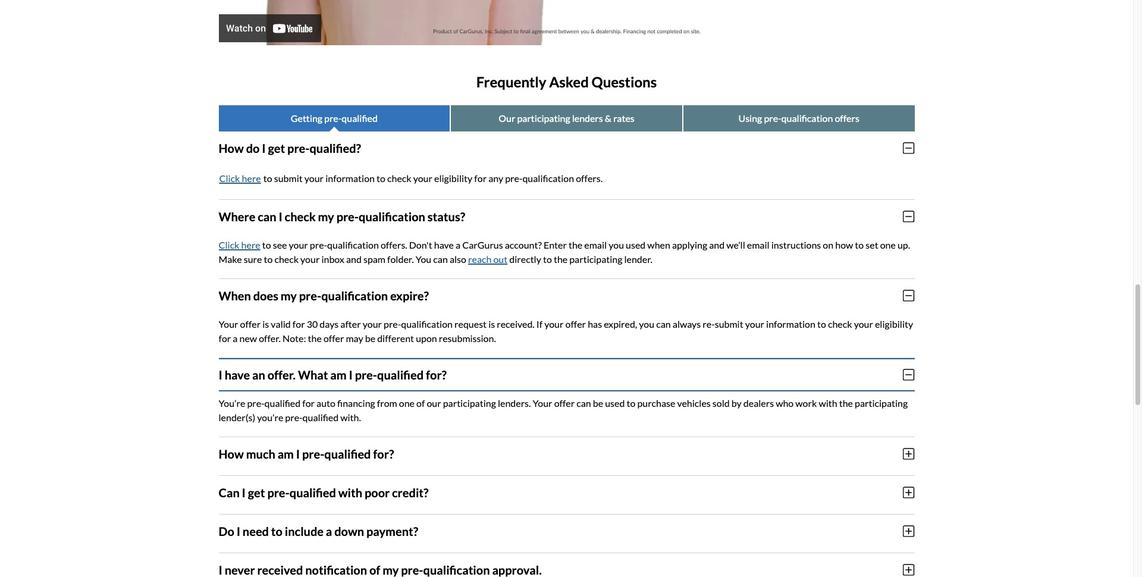 Task type: vqa. For each thing, say whether or not it's contained in the screenshot.
leftmost one
yes



Task type: describe. For each thing, give the bounding box(es) containing it.
the inside your offer is valid for 30 days after your pre-qualification request is received. if your offer has expired, you can always re-submit your information to check your eligibility for a new offer. note: the offer may be different upon resubmission.
[[308, 333, 322, 344]]

the inside to see your pre-qualification offers. don't have a cargurus account? enter the email you used when applying and we'll email instructions on how to set one up. make sure to check your inbox and spam folder. you can also
[[569, 239, 583, 250]]

check inside where can i check my pre-qualification status? dropdown button
[[285, 209, 316, 224]]

getting pre-qualified button
[[219, 105, 450, 131]]

&
[[605, 112, 612, 124]]

does
[[253, 289, 279, 303]]

different
[[377, 333, 414, 344]]

using pre-qualification offers
[[739, 112, 860, 124]]

have inside to see your pre-qualification offers. don't have a cargurus account? enter the email you used when applying and we'll email instructions on how to set one up. make sure to check your inbox and spam folder. you can also
[[434, 239, 454, 250]]

any
[[489, 172, 504, 184]]

one inside to see your pre-qualification offers. don't have a cargurus account? enter the email you used when applying and we'll email instructions on how to set one up. make sure to check your inbox and spam folder. you can also
[[881, 239, 896, 250]]

frequently asked questions tab list
[[219, 105, 915, 131]]

valid
[[271, 318, 291, 330]]

can inside dropdown button
[[258, 209, 277, 224]]

folder.
[[388, 253, 414, 265]]

you inside your offer is valid for 30 days after your pre-qualification request is received. if your offer has expired, you can always re-submit your information to check your eligibility for a new offer. note: the offer may be different upon resubmission.
[[639, 318, 655, 330]]

for inside "you're pre-qualified for auto financing from one of our participating lenders. your offer can be used to purchase vehicles sold by dealers who work with the participating lender(s) you're pre-qualified with."
[[303, 397, 315, 409]]

can inside to see your pre-qualification offers. don't have a cargurus account? enter the email you used when applying and we'll email instructions on how to set one up. make sure to check your inbox and spam folder. you can also
[[434, 253, 448, 265]]

you're
[[257, 412, 284, 423]]

30
[[307, 318, 318, 330]]

how do i get pre-qualified? button
[[219, 131, 915, 165]]

used inside to see your pre-qualification offers. don't have a cargurus account? enter the email you used when applying and we'll email instructions on how to set one up. make sure to check your inbox and spam folder. you can also
[[626, 239, 646, 250]]

questions
[[592, 73, 657, 90]]

1 is from the left
[[263, 318, 269, 330]]

where can i check my pre-qualification status?
[[219, 209, 466, 224]]

check inside your offer is valid for 30 days after your pre-qualification request is received. if your offer has expired, you can always re-submit your information to check your eligibility for a new offer. note: the offer may be different upon resubmission.
[[829, 318, 853, 330]]

i have an offer. what am i pre-qualified for? button
[[219, 358, 915, 392]]

offers
[[835, 112, 860, 124]]

qualified up you're
[[265, 397, 301, 409]]

qualification inside using pre-qualification offers button
[[782, 112, 834, 124]]

a inside to see your pre-qualification offers. don't have a cargurus account? enter the email you used when applying and we'll email instructions on how to set one up. make sure to check your inbox and spam folder. you can also
[[456, 239, 461, 250]]

much
[[246, 447, 275, 461]]

using pre-qualification offers button
[[684, 105, 915, 131]]

re-
[[703, 318, 715, 330]]

your inside your offer is valid for 30 days after your pre-qualification request is received. if your offer has expired, you can always re-submit your information to check your eligibility for a new offer. note: the offer may be different upon resubmission.
[[219, 318, 238, 330]]

with inside button
[[339, 486, 363, 500]]

of inside "button"
[[370, 563, 381, 577]]

by
[[732, 397, 742, 409]]

to see your pre-qualification offers. don't have a cargurus account? enter the email you used when applying and we'll email instructions on how to set one up. make sure to check your inbox and spam folder. you can also
[[219, 239, 911, 265]]

be inside "you're pre-qualified for auto financing from one of our participating lenders. your offer can be used to purchase vehicles sold by dealers who work with the participating lender(s) you're pre-qualified with."
[[593, 397, 604, 409]]

0 horizontal spatial my
[[281, 289, 297, 303]]

getting
[[291, 112, 323, 124]]

request
[[455, 318, 487, 330]]

minus square image for i have an offer. what am i pre-qualified for?
[[904, 368, 915, 381]]

directly
[[510, 253, 542, 265]]

using
[[739, 112, 763, 124]]

status?
[[428, 209, 466, 224]]

enter
[[544, 239, 567, 250]]

on
[[823, 239, 834, 250]]

make
[[219, 253, 242, 265]]

how for how do i get pre-qualified?
[[219, 141, 244, 155]]

dealers
[[744, 397, 774, 409]]

cargurus
[[463, 239, 503, 250]]

frequently asked questions
[[477, 73, 657, 90]]

offer up the new
[[240, 318, 261, 330]]

here for click here to submit your information to check your eligibility for any pre-qualification offers.
[[242, 172, 261, 184]]

lenders.
[[498, 397, 531, 409]]

be inside your offer is valid for 30 days after your pre-qualification request is received. if your offer has expired, you can always re-submit your information to check your eligibility for a new offer. note: the offer may be different upon resubmission.
[[365, 333, 376, 344]]

never
[[225, 563, 255, 577]]

down
[[335, 524, 364, 539]]

include
[[285, 524, 324, 539]]

set
[[866, 239, 879, 250]]

i up see at the top of page
[[279, 209, 283, 224]]

for left any
[[475, 172, 487, 184]]

do
[[219, 524, 234, 539]]

to inside do i need to include a down payment? button
[[271, 524, 283, 539]]

offers. inside to see your pre-qualification offers. don't have a cargurus account? enter the email you used when applying and we'll email instructions on how to set one up. make sure to check your inbox and spam folder. you can also
[[381, 239, 408, 250]]

offer inside "you're pre-qualified for auto financing from one of our participating lenders. your offer can be used to purchase vehicles sold by dealers who work with the participating lender(s) you're pre-qualified with."
[[555, 397, 575, 409]]

getting pre-qualified
[[291, 112, 378, 124]]

always
[[673, 318, 701, 330]]

our
[[499, 112, 516, 124]]

need
[[243, 524, 269, 539]]

1 horizontal spatial and
[[710, 239, 725, 250]]

i right much
[[296, 447, 300, 461]]

participating inside button
[[518, 112, 571, 124]]

click for click here to submit your information to check your eligibility for any pre-qualification offers.
[[219, 172, 240, 184]]

0 vertical spatial offers.
[[576, 172, 603, 184]]

resubmission.
[[439, 333, 496, 344]]

rates
[[614, 112, 635, 124]]

i never received notification of my pre-qualification approval.
[[219, 563, 542, 577]]

where
[[219, 209, 256, 224]]

for left 30
[[293, 318, 305, 330]]

one inside "you're pre-qualified for auto financing from one of our participating lenders. your offer can be used to purchase vehicles sold by dealers who work with the participating lender(s) you're pre-qualified with."
[[399, 397, 415, 409]]

can
[[219, 486, 240, 500]]

your inside "you're pre-qualified for auto financing from one of our participating lenders. your offer can be used to purchase vehicles sold by dealers who work with the participating lender(s) you're pre-qualified with."
[[533, 397, 553, 409]]

i have an offer. what am i pre-qualified for?
[[219, 368, 447, 382]]

can i get pre-qualified with poor credit?
[[219, 486, 429, 500]]

who
[[776, 397, 794, 409]]

when does my pre-qualification expire?
[[219, 289, 429, 303]]

minus square image for where can i check my pre-qualification status?
[[904, 210, 915, 223]]

0 vertical spatial submit
[[274, 172, 303, 184]]

you're pre-qualified for auto financing from one of our participating lenders. your offer can be used to purchase vehicles sold by dealers who work with the participating lender(s) you're pre-qualified with.
[[219, 397, 908, 423]]

do i need to include a down payment?
[[219, 524, 419, 539]]

1 vertical spatial and
[[346, 253, 362, 265]]

used inside "you're pre-qualified for auto financing from one of our participating lenders. your offer can be used to purchase vehicles sold by dealers who work with the participating lender(s) you're pre-qualified with."
[[605, 397, 625, 409]]

your offer is valid for 30 days after your pre-qualification request is received. if your offer has expired, you can always re-submit your information to check your eligibility for a new offer. note: the offer may be different upon resubmission.
[[219, 318, 914, 344]]

you
[[416, 253, 432, 265]]

poor
[[365, 486, 390, 500]]

credit?
[[392, 486, 429, 500]]

reach out link
[[468, 253, 508, 265]]

if
[[537, 318, 543, 330]]

reach out directly to the participating lender.
[[468, 253, 653, 265]]

2 email from the left
[[748, 239, 770, 250]]

i right do at the top left of the page
[[262, 141, 266, 155]]

notification
[[305, 563, 367, 577]]

for? inside dropdown button
[[426, 368, 447, 382]]

plus square image for how much am i pre-qualified for?
[[904, 447, 915, 461]]

1 email from the left
[[585, 239, 607, 250]]

get inside button
[[248, 486, 265, 500]]

do i need to include a down payment? button
[[219, 515, 915, 548]]

check inside to see your pre-qualification offers. don't have a cargurus account? enter the email you used when applying and we'll email instructions on how to set one up. make sure to check your inbox and spam folder. you can also
[[275, 253, 299, 265]]

with.
[[341, 412, 361, 423]]

payment?
[[367, 524, 419, 539]]

auto
[[317, 397, 336, 409]]

information inside your offer is valid for 30 days after your pre-qualification request is received. if your offer has expired, you can always re-submit your information to check your eligibility for a new offer. note: the offer may be different upon resubmission.
[[767, 318, 816, 330]]

lenders
[[572, 112, 603, 124]]

note:
[[283, 333, 306, 344]]

minus square image for how do i get pre-qualified?
[[904, 142, 915, 155]]

sold
[[713, 397, 730, 409]]

spam
[[364, 253, 386, 265]]



Task type: locate. For each thing, give the bounding box(es) containing it.
offer
[[240, 318, 261, 330], [566, 318, 586, 330], [324, 333, 344, 344], [555, 397, 575, 409]]

2 vertical spatial a
[[326, 524, 332, 539]]

is left valid
[[263, 318, 269, 330]]

my right does
[[281, 289, 297, 303]]

check
[[387, 172, 412, 184], [285, 209, 316, 224], [275, 253, 299, 265], [829, 318, 853, 330]]

work
[[796, 397, 817, 409]]

be down "i have an offer. what am i pre-qualified for?" dropdown button
[[593, 397, 604, 409]]

email
[[585, 239, 607, 250], [748, 239, 770, 250]]

1 horizontal spatial your
[[533, 397, 553, 409]]

plus square image inside do i need to include a down payment? button
[[904, 525, 915, 538]]

pre- inside dropdown button
[[355, 368, 377, 382]]

see
[[273, 239, 287, 250]]

1 horizontal spatial get
[[268, 141, 285, 155]]

frequently
[[477, 73, 547, 90]]

click up where
[[219, 172, 240, 184]]

i right the can
[[242, 486, 246, 500]]

submit down how do i get pre-qualified?
[[274, 172, 303, 184]]

1 vertical spatial click
[[219, 239, 240, 250]]

1 vertical spatial am
[[278, 447, 294, 461]]

click here to submit your information to check your eligibility for any pre-qualification offers.
[[219, 172, 603, 184]]

offer. inside your offer is valid for 30 days after your pre-qualification request is received. if your offer has expired, you can always re-submit your information to check your eligibility for a new offer. note: the offer may be different upon resubmission.
[[259, 333, 281, 344]]

can
[[258, 209, 277, 224], [434, 253, 448, 265], [657, 318, 671, 330], [577, 397, 591, 409]]

2 plus square image from the top
[[904, 564, 915, 577]]

qualification inside to see your pre-qualification offers. don't have a cargurus account? enter the email you used when applying and we'll email instructions on how to set one up. make sure to check your inbox and spam folder. you can also
[[327, 239, 379, 250]]

plus square image inside the how much am i pre-qualified for? button
[[904, 447, 915, 461]]

have left an
[[225, 368, 250, 382]]

0 horizontal spatial one
[[399, 397, 415, 409]]

qualification inside the i never received notification of my pre-qualification approval. "button"
[[424, 563, 490, 577]]

email up "reach out directly to the participating lender."
[[585, 239, 607, 250]]

1 vertical spatial with
[[339, 486, 363, 500]]

0 vertical spatial with
[[819, 397, 838, 409]]

0 vertical spatial one
[[881, 239, 896, 250]]

used
[[626, 239, 646, 250], [605, 397, 625, 409]]

1 vertical spatial information
[[767, 318, 816, 330]]

may
[[346, 333, 363, 344]]

how much am i pre-qualified for? button
[[219, 437, 915, 471]]

a inside your offer is valid for 30 days after your pre-qualification request is received. if your offer has expired, you can always re-submit your information to check your eligibility for a new offer. note: the offer may be different upon resubmission.
[[233, 333, 238, 344]]

is
[[263, 318, 269, 330], [489, 318, 495, 330]]

here down do at the top left of the page
[[242, 172, 261, 184]]

plus square image for i never received notification of my pre-qualification approval.
[[904, 564, 915, 577]]

your
[[219, 318, 238, 330], [533, 397, 553, 409]]

1 vertical spatial offers.
[[381, 239, 408, 250]]

qualified down with.
[[325, 447, 371, 461]]

expire?
[[390, 289, 429, 303]]

0 horizontal spatial am
[[278, 447, 294, 461]]

0 vertical spatial your
[[219, 318, 238, 330]]

one
[[881, 239, 896, 250], [399, 397, 415, 409]]

you're
[[219, 397, 245, 409]]

offer. inside dropdown button
[[268, 368, 296, 382]]

sure
[[244, 253, 262, 265]]

when
[[648, 239, 671, 250]]

1 vertical spatial used
[[605, 397, 625, 409]]

received.
[[497, 318, 535, 330]]

minus square image inside where can i check my pre-qualification status? dropdown button
[[904, 210, 915, 223]]

an
[[252, 368, 265, 382]]

0 vertical spatial my
[[318, 209, 334, 224]]

2 vertical spatial my
[[383, 563, 399, 577]]

a left down
[[326, 524, 332, 539]]

a
[[456, 239, 461, 250], [233, 333, 238, 344], [326, 524, 332, 539]]

0 vertical spatial used
[[626, 239, 646, 250]]

a left the new
[[233, 333, 238, 344]]

submit right always
[[715, 318, 744, 330]]

1 horizontal spatial for?
[[426, 368, 447, 382]]

0 horizontal spatial get
[[248, 486, 265, 500]]

0 horizontal spatial offers.
[[381, 239, 408, 250]]

1 vertical spatial plus square image
[[904, 525, 915, 538]]

1 horizontal spatial have
[[434, 239, 454, 250]]

can inside "you're pre-qualified for auto financing from one of our participating lenders. your offer can be used to purchase vehicles sold by dealers who work with the participating lender(s) you're pre-qualified with."
[[577, 397, 591, 409]]

offer down "i have an offer. what am i pre-qualified for?" dropdown button
[[555, 397, 575, 409]]

1 horizontal spatial offers.
[[576, 172, 603, 184]]

plus square image
[[904, 486, 915, 499], [904, 525, 915, 538]]

the down 30
[[308, 333, 322, 344]]

0 vertical spatial for?
[[426, 368, 447, 382]]

2 minus square image from the top
[[904, 210, 915, 223]]

0 horizontal spatial have
[[225, 368, 250, 382]]

1 plus square image from the top
[[904, 486, 915, 499]]

inbox
[[322, 253, 345, 265]]

1 plus square image from the top
[[904, 447, 915, 461]]

1 vertical spatial your
[[533, 397, 553, 409]]

how for how much am i pre-qualified for?
[[219, 447, 244, 461]]

you inside to see your pre-qualification offers. don't have a cargurus account? enter the email you used when applying and we'll email instructions on how to set one up. make sure to check your inbox and spam folder. you can also
[[609, 239, 624, 250]]

plus square image for credit?
[[904, 486, 915, 499]]

plus square image for payment?
[[904, 525, 915, 538]]

when
[[219, 289, 251, 303]]

offers.
[[576, 172, 603, 184], [381, 239, 408, 250]]

a up also
[[456, 239, 461, 250]]

0 vertical spatial a
[[456, 239, 461, 250]]

i never received notification of my pre-qualification approval. button
[[219, 553, 915, 577]]

with inside "you're pre-qualified for auto financing from one of our participating lenders. your offer can be used to purchase vehicles sold by dealers who work with the participating lender(s) you're pre-qualified with."
[[819, 397, 838, 409]]

purchase
[[638, 397, 676, 409]]

out
[[494, 253, 508, 265]]

qualified inside dropdown button
[[377, 368, 424, 382]]

get right do at the top left of the page
[[268, 141, 285, 155]]

minus square image
[[904, 142, 915, 155], [904, 210, 915, 223], [904, 289, 915, 302], [904, 368, 915, 381]]

qualified inside frequently asked questions tab list
[[342, 112, 378, 124]]

0 vertical spatial here
[[242, 172, 261, 184]]

minus square image inside how do i get pre-qualified? dropdown button
[[904, 142, 915, 155]]

offer.
[[259, 333, 281, 344], [268, 368, 296, 382]]

here up sure
[[241, 239, 261, 250]]

how inside button
[[219, 447, 244, 461]]

your right 'lenders.'
[[533, 397, 553, 409]]

3 minus square image from the top
[[904, 289, 915, 302]]

0 vertical spatial be
[[365, 333, 376, 344]]

to
[[264, 172, 272, 184], [377, 172, 386, 184], [262, 239, 271, 250], [856, 239, 864, 250], [264, 253, 273, 265], [543, 253, 552, 265], [818, 318, 827, 330], [627, 397, 636, 409], [271, 524, 283, 539]]

get inside dropdown button
[[268, 141, 285, 155]]

1 horizontal spatial of
[[417, 397, 425, 409]]

can left always
[[657, 318, 671, 330]]

where can i check my pre-qualification status? button
[[219, 200, 915, 233]]

1 vertical spatial one
[[399, 397, 415, 409]]

vehicles
[[678, 397, 711, 409]]

qualified down auto
[[303, 412, 339, 423]]

your down when at the left of page
[[219, 318, 238, 330]]

can down "i have an offer. what am i pre-qualified for?" dropdown button
[[577, 397, 591, 409]]

0 horizontal spatial a
[[233, 333, 238, 344]]

how do i get pre-qualified?
[[219, 141, 361, 155]]

how much am i pre-qualified for?
[[219, 447, 394, 461]]

email right the we'll
[[748, 239, 770, 250]]

applying
[[673, 239, 708, 250]]

2 how from the top
[[219, 447, 244, 461]]

am inside button
[[278, 447, 294, 461]]

0 horizontal spatial used
[[605, 397, 625, 409]]

for left the new
[[219, 333, 231, 344]]

0 vertical spatial offer.
[[259, 333, 281, 344]]

1 vertical spatial my
[[281, 289, 297, 303]]

of right notification
[[370, 563, 381, 577]]

lender.
[[625, 253, 653, 265]]

0 vertical spatial plus square image
[[904, 447, 915, 461]]

how inside dropdown button
[[219, 141, 244, 155]]

1 horizontal spatial used
[[626, 239, 646, 250]]

our
[[427, 397, 441, 409]]

1 vertical spatial submit
[[715, 318, 744, 330]]

qualification inside where can i check my pre-qualification status? dropdown button
[[359, 209, 426, 224]]

0 vertical spatial get
[[268, 141, 285, 155]]

the
[[569, 239, 583, 250], [554, 253, 568, 265], [308, 333, 322, 344], [840, 397, 854, 409]]

offer. right an
[[268, 368, 296, 382]]

am inside dropdown button
[[331, 368, 347, 382]]

you right the expired,
[[639, 318, 655, 330]]

get right the can
[[248, 486, 265, 500]]

0 horizontal spatial submit
[[274, 172, 303, 184]]

1 horizontal spatial my
[[318, 209, 334, 224]]

have up also
[[434, 239, 454, 250]]

1 horizontal spatial information
[[767, 318, 816, 330]]

i up financing
[[349, 368, 353, 382]]

a inside do i need to include a down payment? button
[[326, 524, 332, 539]]

1 horizontal spatial eligibility
[[876, 318, 914, 330]]

1 horizontal spatial a
[[326, 524, 332, 539]]

click
[[219, 172, 240, 184], [219, 239, 240, 250]]

offer down days on the bottom left
[[324, 333, 344, 344]]

1 vertical spatial plus square image
[[904, 564, 915, 577]]

0 horizontal spatial be
[[365, 333, 376, 344]]

i right the do
[[237, 524, 240, 539]]

1 horizontal spatial you
[[639, 318, 655, 330]]

0 horizontal spatial and
[[346, 253, 362, 265]]

0 vertical spatial eligibility
[[435, 172, 473, 184]]

1 horizontal spatial with
[[819, 397, 838, 409]]

click here link
[[219, 239, 261, 250]]

with left poor
[[339, 486, 363, 500]]

you left when
[[609, 239, 624, 250]]

click here button
[[219, 170, 262, 187]]

the right enter
[[569, 239, 583, 250]]

1 horizontal spatial is
[[489, 318, 495, 330]]

when does my pre-qualification expire? button
[[219, 279, 915, 312]]

0 vertical spatial of
[[417, 397, 425, 409]]

am
[[331, 368, 347, 382], [278, 447, 294, 461]]

minus square image for when does my pre-qualification expire?
[[904, 289, 915, 302]]

after
[[341, 318, 361, 330]]

0 horizontal spatial you
[[609, 239, 624, 250]]

plus square image inside the i never received notification of my pre-qualification approval. "button"
[[904, 564, 915, 577]]

pre-
[[324, 112, 342, 124], [765, 112, 782, 124], [288, 141, 310, 155], [505, 172, 523, 184], [337, 209, 359, 224], [310, 239, 327, 250], [299, 289, 322, 303], [384, 318, 401, 330], [355, 368, 377, 382], [247, 397, 265, 409], [285, 412, 303, 423], [302, 447, 325, 461], [267, 486, 290, 500], [401, 563, 424, 577]]

expired,
[[604, 318, 638, 330]]

days
[[320, 318, 339, 330]]

0 horizontal spatial of
[[370, 563, 381, 577]]

used left 'purchase'
[[605, 397, 625, 409]]

offer left has
[[566, 318, 586, 330]]

0 vertical spatial have
[[434, 239, 454, 250]]

and left the we'll
[[710, 239, 725, 250]]

am right much
[[278, 447, 294, 461]]

1 horizontal spatial am
[[331, 368, 347, 382]]

am right the what
[[331, 368, 347, 382]]

qualified up qualified?
[[342, 112, 378, 124]]

get
[[268, 141, 285, 155], [248, 486, 265, 500]]

one right from
[[399, 397, 415, 409]]

offers. down how do i get pre-qualified? dropdown button
[[576, 172, 603, 184]]

2 horizontal spatial my
[[383, 563, 399, 577]]

0 vertical spatial and
[[710, 239, 725, 250]]

do
[[246, 141, 260, 155]]

plus square image
[[904, 447, 915, 461], [904, 564, 915, 577]]

click up "make"
[[219, 239, 240, 250]]

1 vertical spatial have
[[225, 368, 250, 382]]

instructions
[[772, 239, 822, 250]]

2 plus square image from the top
[[904, 525, 915, 538]]

0 horizontal spatial with
[[339, 486, 363, 500]]

1 vertical spatial offer.
[[268, 368, 296, 382]]

here
[[242, 172, 261, 184], [241, 239, 261, 250]]

here for click here
[[241, 239, 261, 250]]

qualification inside when does my pre-qualification expire? dropdown button
[[322, 289, 388, 303]]

pre- inside "button"
[[401, 563, 424, 577]]

my inside "button"
[[383, 563, 399, 577]]

qualified up from
[[377, 368, 424, 382]]

the right work at the right bottom of page
[[840, 397, 854, 409]]

to inside your offer is valid for 30 days after your pre-qualification request is received. if your offer has expired, you can always re-submit your information to check your eligibility for a new offer. note: the offer may be different upon resubmission.
[[818, 318, 827, 330]]

0 vertical spatial plus square image
[[904, 486, 915, 499]]

i left never
[[219, 563, 222, 577]]

can right where
[[258, 209, 277, 224]]

for? up poor
[[373, 447, 394, 461]]

1 vertical spatial here
[[241, 239, 261, 250]]

for? inside button
[[373, 447, 394, 461]]

minus square image inside when does my pre-qualification expire? dropdown button
[[904, 289, 915, 302]]

1 how from the top
[[219, 141, 244, 155]]

upon
[[416, 333, 437, 344]]

for left auto
[[303, 397, 315, 409]]

offers. up folder.
[[381, 239, 408, 250]]

1 vertical spatial you
[[639, 318, 655, 330]]

eligibility inside your offer is valid for 30 days after your pre-qualification request is received. if your offer has expired, you can always re-submit your information to check your eligibility for a new offer. note: the offer may be different upon resubmission.
[[876, 318, 914, 330]]

i up you're
[[219, 368, 222, 382]]

2 horizontal spatial a
[[456, 239, 461, 250]]

offer. down valid
[[259, 333, 281, 344]]

i inside "button"
[[219, 563, 222, 577]]

1 vertical spatial get
[[248, 486, 265, 500]]

of
[[417, 397, 425, 409], [370, 563, 381, 577]]

1 vertical spatial a
[[233, 333, 238, 344]]

also
[[450, 253, 467, 265]]

my down payment?
[[383, 563, 399, 577]]

click for click here
[[219, 239, 240, 250]]

0 vertical spatial you
[[609, 239, 624, 250]]

can inside your offer is valid for 30 days after your pre-qualification request is received. if your offer has expired, you can always re-submit your information to check your eligibility for a new offer. note: the offer may be different upon resubmission.
[[657, 318, 671, 330]]

is right request
[[489, 318, 495, 330]]

click here
[[219, 239, 261, 250]]

for?
[[426, 368, 447, 382], [373, 447, 394, 461]]

getting pre-qualified tab panel
[[219, 131, 915, 577]]

for? up our
[[426, 368, 447, 382]]

0 horizontal spatial is
[[263, 318, 269, 330]]

0 horizontal spatial your
[[219, 318, 238, 330]]

1 horizontal spatial submit
[[715, 318, 744, 330]]

can right you
[[434, 253, 448, 265]]

2 is from the left
[[489, 318, 495, 330]]

my
[[318, 209, 334, 224], [281, 289, 297, 303], [383, 563, 399, 577]]

qualification inside your offer is valid for 30 days after your pre-qualification request is received. if your offer has expired, you can always re-submit your information to check your eligibility for a new offer. note: the offer may be different upon resubmission.
[[401, 318, 453, 330]]

of inside "you're pre-qualified for auto financing from one of our participating lenders. your offer can be used to purchase vehicles sold by dealers who work with the participating lender(s) you're pre-qualified with."
[[417, 397, 425, 409]]

my up inbox
[[318, 209, 334, 224]]

0 horizontal spatial eligibility
[[435, 172, 473, 184]]

qualified up do i need to include a down payment?
[[290, 486, 336, 500]]

0 vertical spatial information
[[326, 172, 375, 184]]

submit inside your offer is valid for 30 days after your pre-qualification request is received. if your offer has expired, you can always re-submit your information to check your eligibility for a new offer. note: the offer may be different upon resubmission.
[[715, 318, 744, 330]]

how
[[219, 141, 244, 155], [219, 447, 244, 461]]

1 vertical spatial how
[[219, 447, 244, 461]]

the inside "you're pre-qualified for auto financing from one of our participating lenders. your offer can be used to purchase vehicles sold by dealers who work with the participating lender(s) you're pre-qualified with."
[[840, 397, 854, 409]]

0 horizontal spatial information
[[326, 172, 375, 184]]

1 vertical spatial be
[[593, 397, 604, 409]]

how left do at the top left of the page
[[219, 141, 244, 155]]

minus square image inside "i have an offer. what am i pre-qualified for?" dropdown button
[[904, 368, 915, 381]]

1 minus square image from the top
[[904, 142, 915, 155]]

of left our
[[417, 397, 425, 409]]

participating
[[518, 112, 571, 124], [570, 253, 623, 265], [443, 397, 496, 409], [855, 397, 908, 409]]

with right work at the right bottom of page
[[819, 397, 838, 409]]

has
[[588, 318, 602, 330]]

asked
[[550, 73, 589, 90]]

qualification
[[782, 112, 834, 124], [523, 172, 574, 184], [359, 209, 426, 224], [327, 239, 379, 250], [322, 289, 388, 303], [401, 318, 453, 330], [424, 563, 490, 577]]

1 horizontal spatial email
[[748, 239, 770, 250]]

0 vertical spatial click
[[219, 172, 240, 184]]

our participating lenders & rates button
[[451, 105, 683, 131]]

4 minus square image from the top
[[904, 368, 915, 381]]

1 horizontal spatial one
[[881, 239, 896, 250]]

financing
[[338, 397, 375, 409]]

0 vertical spatial am
[[331, 368, 347, 382]]

pre- inside to see your pre-qualification offers. don't have a cargurus account? enter the email you used when applying and we'll email instructions on how to set one up. make sure to check your inbox and spam folder. you can also
[[310, 239, 327, 250]]

how left much
[[219, 447, 244, 461]]

1 vertical spatial eligibility
[[876, 318, 914, 330]]

with
[[819, 397, 838, 409], [339, 486, 363, 500]]

0 horizontal spatial email
[[585, 239, 607, 250]]

used up lender.
[[626, 239, 646, 250]]

the down enter
[[554, 253, 568, 265]]

one left the up.
[[881, 239, 896, 250]]

1 vertical spatial for?
[[373, 447, 394, 461]]

from
[[377, 397, 397, 409]]

submit
[[274, 172, 303, 184], [715, 318, 744, 330]]

your
[[305, 172, 324, 184], [414, 172, 433, 184], [289, 239, 308, 250], [301, 253, 320, 265], [363, 318, 382, 330], [545, 318, 564, 330], [746, 318, 765, 330], [855, 318, 874, 330]]

pre- inside your offer is valid for 30 days after your pre-qualification request is received. if your offer has expired, you can always re-submit your information to check your eligibility for a new offer. note: the offer may be different upon resubmission.
[[384, 318, 401, 330]]

be right may
[[365, 333, 376, 344]]

have inside "i have an offer. what am i pre-qualified for?" dropdown button
[[225, 368, 250, 382]]

don't
[[409, 239, 433, 250]]

what
[[298, 368, 328, 382]]

1 vertical spatial of
[[370, 563, 381, 577]]

reach
[[468, 253, 492, 265]]

0 horizontal spatial for?
[[373, 447, 394, 461]]

approval.
[[492, 563, 542, 577]]

to inside "you're pre-qualified for auto financing from one of our participating lenders. your offer can be used to purchase vehicles sold by dealers who work with the participating lender(s) you're pre-qualified with."
[[627, 397, 636, 409]]

we'll
[[727, 239, 746, 250]]

and left "spam"
[[346, 253, 362, 265]]

0 vertical spatial how
[[219, 141, 244, 155]]

plus square image inside can i get pre-qualified with poor credit? button
[[904, 486, 915, 499]]

1 horizontal spatial be
[[593, 397, 604, 409]]



